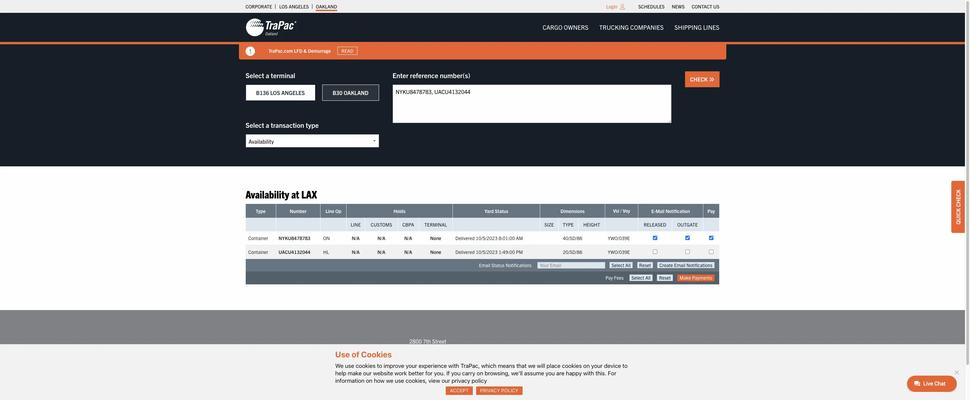 Task type: vqa. For each thing, say whether or not it's contained in the screenshot.
the on to the middle
yes



Task type: locate. For each thing, give the bounding box(es) containing it.
angeles down terminal
[[281, 89, 305, 96]]

terminal
[[271, 71, 295, 80]]

contact us link
[[692, 2, 720, 11]]

a left terminal
[[266, 71, 269, 80]]

information
[[335, 378, 365, 385]]

1 delivered from the top
[[456, 235, 475, 242]]

check inside button
[[690, 76, 709, 83]]

1 horizontal spatial cookies
[[562, 363, 582, 370]]

1 vertical spatial none
[[430, 249, 441, 255]]

will
[[537, 363, 545, 370]]

1 horizontal spatial type
[[563, 222, 574, 228]]

0 vertical spatial with
[[449, 363, 459, 370]]

0 vertical spatial solid image
[[246, 47, 255, 56]]

0 vertical spatial code:
[[424, 373, 437, 380]]

1 vertical spatial menu bar
[[537, 21, 725, 34]]

on left the "device"
[[584, 363, 590, 370]]

los right b136
[[270, 89, 280, 96]]

we'll
[[511, 370, 523, 377]]

ywo/039e for 40/sd/86
[[608, 235, 630, 242]]

light image
[[620, 4, 625, 9]]

cookies
[[356, 363, 376, 370], [562, 363, 582, 370]]

website
[[373, 370, 393, 377]]

0 horizontal spatial to
[[377, 363, 382, 370]]

2 vertical spatial on
[[366, 378, 373, 385]]

firms
[[410, 373, 423, 380]]

1 a from the top
[[266, 71, 269, 80]]

companies
[[631, 23, 664, 31]]

delivered down "delivered 10/5/2023 8:01:00 am"
[[456, 249, 475, 255]]

select
[[246, 71, 264, 80], [246, 121, 264, 129]]

0 vertical spatial on
[[584, 363, 590, 370]]

we down website at the left
[[386, 378, 394, 385]]

privacy policy
[[480, 388, 519, 394]]

of
[[352, 350, 360, 360]]

lines
[[704, 23, 720, 31]]

menu bar containing cargo owners
[[537, 21, 725, 34]]

help
[[335, 370, 346, 377]]

menu bar
[[635, 2, 723, 11], [537, 21, 725, 34]]

notifications
[[506, 263, 532, 269]]

0 vertical spatial pay
[[708, 208, 715, 214]]

0 vertical spatial status
[[495, 208, 509, 214]]

1 vertical spatial use
[[395, 378, 404, 385]]

owners
[[564, 23, 589, 31]]

login
[[607, 3, 618, 9]]

pay right notification
[[708, 208, 715, 214]]

0 vertical spatial ywo/039e
[[608, 235, 630, 242]]

fees
[[614, 275, 624, 281]]

0 horizontal spatial use
[[345, 363, 354, 370]]

select left transaction
[[246, 121, 264, 129]]

status right yard
[[495, 208, 509, 214]]

b136
[[256, 89, 269, 96]]

status right email
[[492, 263, 505, 269]]

1 vertical spatial status
[[492, 263, 505, 269]]

type down availability
[[256, 208, 266, 214]]

read link
[[338, 47, 358, 55]]

oakland right los angeles
[[316, 3, 337, 9]]

port
[[410, 382, 419, 388]]

oakland right b30 on the left of page
[[344, 89, 369, 96]]

delivered 10/5/2023 8:01:00 am
[[456, 235, 523, 242]]

policy
[[502, 388, 519, 394]]

pm
[[516, 249, 523, 255]]

e-mail notification
[[652, 208, 690, 214]]

your
[[406, 363, 417, 370], [592, 363, 603, 370]]

use down work
[[395, 378, 404, 385]]

pay left the fees
[[606, 275, 613, 281]]

oakland down 'of'
[[341, 360, 365, 367]]

2 horizontal spatial on
[[584, 363, 590, 370]]

with
[[449, 363, 459, 370], [584, 370, 594, 377]]

0 vertical spatial line
[[326, 208, 334, 214]]

with left this.
[[584, 370, 594, 377]]

transaction
[[271, 121, 304, 129]]

1 horizontal spatial with
[[584, 370, 594, 377]]

make payments link
[[678, 275, 715, 282]]

0 vertical spatial our
[[363, 370, 372, 377]]

0 vertical spatial delivered
[[456, 235, 475, 242]]

type up 40/sd/86
[[563, 222, 574, 228]]

make
[[348, 370, 362, 377]]

2 a from the top
[[266, 121, 269, 129]]

ywo/039e for 20/sd/86
[[608, 249, 630, 255]]

2 to from the left
[[623, 363, 628, 370]]

1 horizontal spatial our
[[442, 378, 450, 385]]

1 horizontal spatial solid image
[[709, 77, 715, 82]]

2 10/5/2023 from the top
[[476, 249, 498, 255]]

1:49:00
[[499, 249, 515, 255]]

code: down 'for'
[[421, 382, 434, 388]]

status for yard
[[495, 208, 509, 214]]

size
[[545, 222, 554, 228]]

0 horizontal spatial you
[[451, 370, 461, 377]]

privacy
[[452, 378, 470, 385]]

angeles
[[289, 3, 309, 9], [281, 89, 305, 96]]

0 horizontal spatial check
[[690, 76, 709, 83]]

1 vertical spatial we
[[386, 378, 394, 385]]

this.
[[596, 370, 607, 377]]

2 select from the top
[[246, 121, 264, 129]]

0 horizontal spatial our
[[363, 370, 372, 377]]

0 vertical spatial check
[[690, 76, 709, 83]]

line left op
[[326, 208, 334, 214]]

b30
[[333, 89, 343, 96]]

1 vertical spatial type
[[563, 222, 574, 228]]

1 horizontal spatial check
[[955, 190, 962, 207]]

los up oakland image
[[279, 3, 288, 9]]

1 vertical spatial 10/5/2023
[[476, 249, 498, 255]]

1 vertical spatial ywo/039e
[[608, 249, 630, 255]]

angeles inside los angeles link
[[289, 3, 309, 9]]

1 horizontal spatial to
[[623, 363, 628, 370]]

1 vertical spatial container
[[248, 249, 268, 255]]

none for delivered 10/5/2023 8:01:00 am
[[430, 235, 441, 242]]

our down if
[[442, 378, 450, 385]]

select a transaction type
[[246, 121, 319, 129]]

10/5/2023 for 1:49:00
[[476, 249, 498, 255]]

1 horizontal spatial line
[[351, 222, 361, 228]]

angeles left oakland link
[[289, 3, 309, 9]]

2 container from the top
[[248, 249, 268, 255]]

0 horizontal spatial pay
[[606, 275, 613, 281]]

1 horizontal spatial your
[[592, 363, 603, 370]]

b136 los angeles
[[256, 89, 305, 96]]

delivered for delivered 10/5/2023 1:49:00 pm
[[456, 249, 475, 255]]

None checkbox
[[653, 250, 658, 254], [686, 250, 690, 254], [709, 250, 714, 254], [653, 250, 658, 254], [686, 250, 690, 254], [709, 250, 714, 254]]

solid image
[[246, 47, 255, 56], [709, 77, 715, 82]]

trucking
[[600, 23, 629, 31]]

0 vertical spatial menu bar
[[635, 2, 723, 11]]

10/5/2023 up email
[[476, 249, 498, 255]]

code:
[[424, 373, 437, 380], [421, 382, 434, 388]]

accept link
[[446, 387, 473, 396]]

footer
[[0, 310, 965, 401]]

customs
[[371, 222, 392, 228]]

you right if
[[451, 370, 461, 377]]

10/5/2023 up delivered 10/5/2023 1:49:00 pm
[[476, 235, 498, 242]]

select a terminal
[[246, 71, 295, 80]]

banner
[[0, 13, 971, 60]]

your up this.
[[592, 363, 603, 370]]

2 delivered from the top
[[456, 249, 475, 255]]

1 container from the top
[[248, 235, 268, 242]]

1 ywo/039e from the top
[[608, 235, 630, 242]]

0 horizontal spatial cookies
[[356, 363, 376, 370]]

lfd
[[294, 48, 303, 54]]

1 vertical spatial line
[[351, 222, 361, 228]]

0 vertical spatial 10/5/2023
[[476, 235, 498, 242]]

1 10/5/2023 from the top
[[476, 235, 498, 242]]

menu bar down light icon at the right top
[[537, 21, 725, 34]]

cookies up make
[[356, 363, 376, 370]]

b30 oakland
[[333, 89, 369, 96]]

line for line op
[[326, 208, 334, 214]]

2 none from the top
[[430, 249, 441, 255]]

None checkbox
[[653, 236, 658, 241], [686, 236, 690, 241], [709, 236, 714, 241], [653, 236, 658, 241], [686, 236, 690, 241], [709, 236, 714, 241]]

0 vertical spatial select
[[246, 71, 264, 80]]

to right the "device"
[[623, 363, 628, 370]]

Enter reference number(s) text field
[[393, 85, 672, 123]]

1 horizontal spatial you
[[546, 370, 555, 377]]

corporate
[[246, 3, 272, 9]]

yard
[[485, 208, 494, 214]]

1 vertical spatial code:
[[421, 382, 434, 388]]

use up make
[[345, 363, 354, 370]]

how
[[374, 378, 385, 385]]

code: down experience
[[424, 373, 437, 380]]

you.
[[434, 370, 445, 377]]

cargo owners
[[543, 23, 589, 31]]

2 ywo/039e from the top
[[608, 249, 630, 255]]

line for line
[[351, 222, 361, 228]]

1 vertical spatial pay
[[606, 275, 613, 281]]

delivered for delivered 10/5/2023 8:01:00 am
[[456, 235, 475, 242]]

with up if
[[449, 363, 459, 370]]

0 horizontal spatial line
[[326, 208, 334, 214]]

privacy
[[480, 388, 500, 394]]

1 to from the left
[[377, 363, 382, 370]]

cbpa
[[403, 222, 414, 228]]

10/5/2023
[[476, 235, 498, 242], [476, 249, 498, 255]]

you down "place"
[[546, 370, 555, 377]]

1 horizontal spatial pay
[[708, 208, 715, 214]]

1 vertical spatial delivered
[[456, 249, 475, 255]]

0 horizontal spatial on
[[366, 378, 373, 385]]

delivered
[[456, 235, 475, 242], [456, 249, 475, 255]]

0 vertical spatial container
[[248, 235, 268, 242]]

to up website at the left
[[377, 363, 382, 370]]

0 vertical spatial angeles
[[289, 3, 309, 9]]

1 select from the top
[[246, 71, 264, 80]]

cookies up the happy
[[562, 363, 582, 370]]

0 horizontal spatial type
[[256, 208, 266, 214]]

are
[[557, 370, 565, 377]]

on up policy
[[477, 370, 483, 377]]

select up b136
[[246, 71, 264, 80]]

0 horizontal spatial your
[[406, 363, 417, 370]]

our right make
[[363, 370, 372, 377]]

line op
[[326, 208, 342, 214]]

delivered up delivered 10/5/2023 1:49:00 pm
[[456, 235, 475, 242]]

oakland image
[[246, 18, 296, 37]]

1 none from the top
[[430, 235, 441, 242]]

line left customs
[[351, 222, 361, 228]]

none
[[430, 235, 441, 242], [430, 249, 441, 255]]

a
[[266, 71, 269, 80], [266, 121, 269, 129]]

0 horizontal spatial solid image
[[246, 47, 255, 56]]

0 vertical spatial we
[[528, 363, 536, 370]]

1 vertical spatial our
[[442, 378, 450, 385]]

1 vertical spatial solid image
[[709, 77, 715, 82]]

1 vertical spatial select
[[246, 121, 264, 129]]

1 vertical spatial a
[[266, 121, 269, 129]]

1 horizontal spatial use
[[395, 378, 404, 385]]

we up assume
[[528, 363, 536, 370]]

trapac.com
[[269, 48, 293, 54]]

None button
[[610, 263, 633, 269], [638, 263, 653, 269], [658, 263, 715, 269], [630, 275, 653, 281], [657, 275, 673, 281], [610, 263, 633, 269], [638, 263, 653, 269], [658, 263, 715, 269], [630, 275, 653, 281], [657, 275, 673, 281]]

los angeles
[[279, 3, 309, 9]]

number(s)
[[440, 71, 471, 80]]

1 vertical spatial check
[[955, 190, 962, 207]]

a left transaction
[[266, 121, 269, 129]]

1 horizontal spatial on
[[477, 370, 483, 377]]

trapac.com lfd & demurrage
[[269, 48, 331, 54]]

ywo/039e down / at the right
[[608, 235, 630, 242]]

menu bar up shipping
[[635, 2, 723, 11]]

solid image inside check button
[[709, 77, 715, 82]]

on left how
[[366, 378, 373, 385]]

schedules
[[639, 3, 665, 9]]

ywo/039e up the fees
[[608, 249, 630, 255]]

2 your from the left
[[592, 363, 603, 370]]

1 vertical spatial on
[[477, 370, 483, 377]]

oakland
[[316, 3, 337, 9], [344, 89, 369, 96], [341, 360, 365, 367]]

number
[[290, 208, 307, 214]]

trucking companies
[[600, 23, 664, 31]]

0 vertical spatial a
[[266, 71, 269, 80]]

0 vertical spatial none
[[430, 235, 441, 242]]

corporate link
[[246, 2, 272, 11]]

quick check
[[955, 190, 962, 225]]

availability at lax
[[246, 188, 317, 201]]

place
[[547, 363, 561, 370]]

0 vertical spatial type
[[256, 208, 266, 214]]

on
[[584, 363, 590, 370], [477, 370, 483, 377], [366, 378, 373, 385]]

your up the better
[[406, 363, 417, 370]]



Task type: describe. For each thing, give the bounding box(es) containing it.
happy
[[566, 370, 582, 377]]

terminal
[[425, 222, 447, 228]]

y549
[[438, 373, 451, 380]]

device
[[604, 363, 621, 370]]

for
[[608, 370, 617, 377]]

yard status
[[485, 208, 509, 214]]

pay for pay
[[708, 208, 715, 214]]

we
[[335, 363, 344, 370]]

outgate
[[678, 222, 698, 228]]

1 you from the left
[[451, 370, 461, 377]]

10/5/2023 for 8:01:00
[[476, 235, 498, 242]]

vsl
[[613, 208, 619, 214]]

height
[[584, 222, 600, 228]]

email
[[479, 263, 491, 269]]

no image
[[954, 369, 960, 376]]

check button
[[685, 71, 720, 87]]

trapac,
[[461, 363, 480, 370]]

1 vertical spatial with
[[584, 370, 594, 377]]

improve
[[384, 363, 404, 370]]

0 vertical spatial use
[[345, 363, 354, 370]]

a for transaction
[[266, 121, 269, 129]]

footer containing 2800 7th street
[[0, 310, 965, 401]]

select for select a transaction type
[[246, 121, 264, 129]]

delivered 10/5/2023 1:49:00 pm
[[456, 249, 523, 255]]

enter reference number(s)
[[393, 71, 471, 80]]

news
[[672, 3, 685, 9]]

0 horizontal spatial with
[[449, 363, 459, 370]]

container for uacu4132044
[[248, 249, 268, 255]]

1 your from the left
[[406, 363, 417, 370]]

banner containing cargo owners
[[0, 13, 971, 60]]

a for terminal
[[266, 71, 269, 80]]

news link
[[672, 2, 685, 11]]

0 vertical spatial oakland
[[316, 3, 337, 9]]

container for nyku8478783
[[248, 235, 268, 242]]

at
[[291, 188, 299, 201]]

/
[[621, 208, 622, 214]]

dimensions
[[561, 208, 585, 214]]

cookies,
[[406, 378, 427, 385]]

&
[[304, 48, 307, 54]]

make
[[680, 275, 691, 281]]

shipping
[[675, 23, 702, 31]]

2 vertical spatial oakland
[[341, 360, 365, 367]]

demurrage
[[308, 48, 331, 54]]

status for email
[[492, 263, 505, 269]]

uacu4132044
[[279, 249, 311, 255]]

lax
[[301, 188, 317, 201]]

notification
[[666, 208, 690, 214]]

assume
[[524, 370, 544, 377]]

better
[[409, 370, 424, 377]]

work
[[395, 370, 407, 377]]

type
[[306, 121, 319, 129]]

none for delivered 10/5/2023 1:49:00 pm
[[430, 249, 441, 255]]

20/sd/86
[[563, 249, 583, 255]]

reference
[[410, 71, 439, 80]]

quick
[[955, 208, 962, 225]]

0 vertical spatial los
[[279, 3, 288, 9]]

2800
[[410, 338, 422, 345]]

pay for pay fees
[[606, 275, 613, 281]]

accept
[[450, 388, 469, 394]]

policy
[[472, 378, 487, 385]]

payments
[[692, 275, 713, 281]]

means
[[498, 363, 515, 370]]

hl
[[323, 249, 329, 255]]

voy
[[623, 208, 630, 214]]

2 you from the left
[[546, 370, 555, 377]]

oakland link
[[316, 2, 337, 11]]

8:01:00
[[499, 235, 515, 242]]

privacy policy link
[[476, 387, 523, 396]]

make payments
[[680, 275, 713, 281]]

2811
[[435, 382, 447, 388]]

menu bar containing schedules
[[635, 2, 723, 11]]

on
[[323, 235, 330, 242]]

pay fees
[[606, 275, 624, 281]]

vsl / voy
[[613, 208, 630, 214]]

mail
[[656, 208, 665, 214]]

firms code:  y549 port code:  2811
[[410, 373, 451, 388]]

street
[[432, 338, 447, 345]]

read
[[342, 48, 354, 54]]

2800 7th street
[[410, 338, 447, 345]]

1 vertical spatial los
[[270, 89, 280, 96]]

1 vertical spatial oakland
[[344, 89, 369, 96]]

e-
[[652, 208, 656, 214]]

shipping lines
[[675, 23, 720, 31]]

1 vertical spatial angeles
[[281, 89, 305, 96]]

cargo owners link
[[537, 21, 594, 34]]

Your Email email field
[[538, 263, 605, 269]]

browsing,
[[485, 370, 510, 377]]

0 horizontal spatial we
[[386, 378, 394, 385]]

email status notifications
[[479, 263, 532, 269]]

contact
[[692, 3, 713, 9]]

shipping lines link
[[669, 21, 725, 34]]

quick check link
[[952, 181, 965, 233]]

2 cookies from the left
[[562, 363, 582, 370]]

holds
[[394, 208, 406, 214]]

am
[[516, 235, 523, 242]]

1 horizontal spatial we
[[528, 363, 536, 370]]

us
[[714, 3, 720, 9]]

select for select a terminal
[[246, 71, 264, 80]]

use
[[335, 350, 350, 360]]

released
[[644, 222, 667, 228]]

7th
[[423, 338, 431, 345]]

cookies
[[361, 350, 392, 360]]

for
[[426, 370, 433, 377]]

1 cookies from the left
[[356, 363, 376, 370]]

contact us
[[692, 3, 720, 9]]



